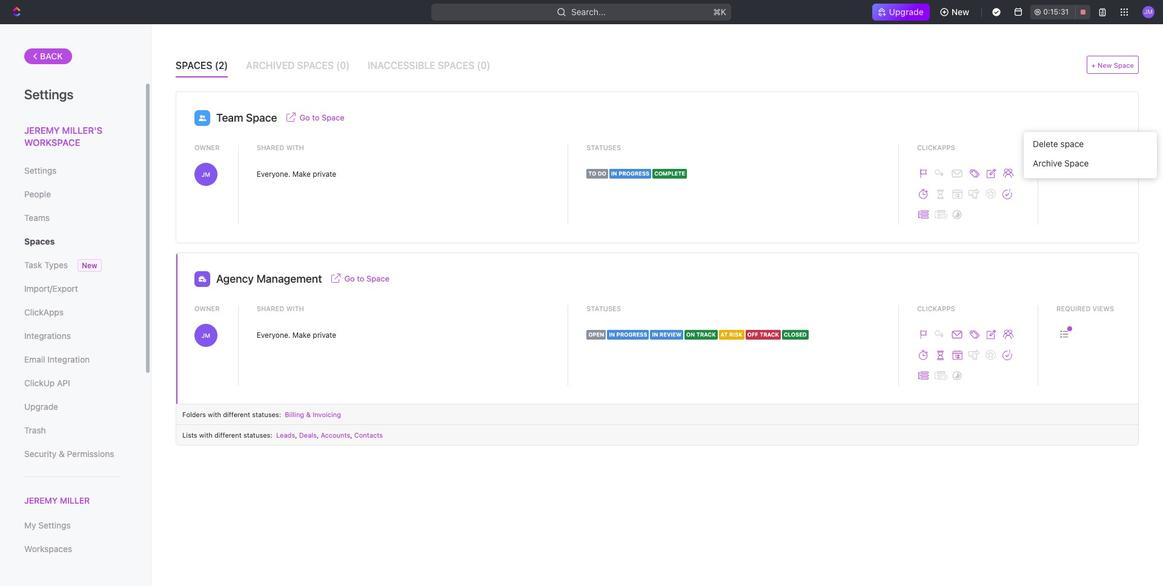 Task type: vqa. For each thing, say whether or not it's contained in the screenshot.
2nd SHARED
yes



Task type: describe. For each thing, give the bounding box(es) containing it.
new button
[[935, 2, 977, 22]]

import/export link
[[24, 279, 121, 299]]

my settings
[[24, 520, 71, 531]]

integrations link
[[24, 326, 121, 346]]

on
[[686, 332, 695, 338]]

agency
[[216, 273, 254, 285]]

3 , from the left
[[350, 431, 352, 439]]

risk
[[729, 332, 742, 338]]

closed
[[784, 332, 807, 338]]

statuses: for leads
[[243, 431, 272, 439]]

views for team space
[[1092, 144, 1114, 151]]

make for space
[[292, 170, 311, 179]]

jeremy for jeremy miller
[[24, 495, 58, 506]]

clickup api link
[[24, 373, 121, 394]]

do
[[598, 170, 606, 177]]

archived
[[246, 60, 295, 71]]

1 vertical spatial progress
[[616, 332, 647, 338]]

folders
[[182, 411, 206, 419]]

private for team space
[[313, 170, 336, 179]]

workspaces
[[24, 544, 72, 554]]

space
[[1060, 139, 1084, 149]]

team
[[216, 112, 243, 124]]

integrations
[[24, 331, 71, 341]]

my settings link
[[24, 516, 121, 536]]

business time image
[[199, 276, 206, 282]]

jeremy miller's workspace
[[24, 125, 102, 147]]

invoicing
[[313, 411, 341, 419]]

in left review
[[652, 332, 658, 338]]

trash
[[24, 425, 46, 436]]

billing
[[285, 411, 304, 419]]

everyone. for space
[[257, 170, 290, 179]]

clickup
[[24, 378, 55, 388]]

review
[[660, 332, 681, 338]]

delete space
[[1033, 139, 1084, 149]]

complete
[[654, 170, 685, 177]]

archive space
[[1033, 158, 1089, 168]]

to do in progress complete
[[588, 170, 685, 177]]

security & permissions
[[24, 449, 114, 459]]

private for agency management
[[313, 331, 336, 340]]

1 vertical spatial upgrade link
[[24, 397, 121, 417]]

upgrade inside settings "element"
[[24, 402, 58, 412]]

new inside button
[[952, 7, 969, 17]]

statuses for agency management
[[587, 305, 621, 313]]

at
[[721, 332, 728, 338]]

to for team space
[[312, 112, 320, 122]]

leads
[[276, 431, 295, 439]]

go to space link for team space
[[300, 112, 345, 122]]

search...
[[572, 7, 606, 17]]

clickapps link
[[24, 302, 121, 323]]

everyone. for management
[[257, 331, 290, 340]]

0:15:31 button
[[1030, 5, 1090, 19]]

email integration link
[[24, 350, 121, 370]]

deals
[[299, 431, 317, 439]]

people
[[24, 189, 51, 199]]

required views for space
[[1056, 144, 1114, 151]]

views for agency management
[[1092, 305, 1114, 313]]

1 horizontal spatial upgrade
[[889, 7, 924, 17]]

+
[[1091, 61, 1096, 69]]

miller's
[[62, 125, 102, 136]]

teams
[[24, 213, 50, 223]]

owner for team
[[194, 144, 220, 151]]

back link
[[24, 48, 72, 64]]

everyone. make private for space
[[257, 170, 336, 179]]

go for team space
[[300, 112, 310, 122]]

(2)
[[215, 60, 228, 71]]

task types
[[24, 260, 68, 270]]

miller
[[60, 495, 90, 506]]

archive
[[1033, 158, 1062, 168]]

inaccessible
[[368, 60, 435, 71]]

accounts
[[321, 431, 350, 439]]

shared for management
[[257, 305, 284, 313]]

management
[[256, 273, 322, 285]]

lists
[[182, 431, 197, 439]]

inaccessible spaces (0)
[[368, 60, 490, 71]]

⌘k
[[713, 7, 727, 17]]

import/export
[[24, 283, 78, 294]]



Task type: locate. For each thing, give the bounding box(es) containing it.
go to space for team space
[[300, 112, 345, 122]]

2 everyone. make private from the top
[[257, 331, 336, 340]]

go down archived spaces (0)
[[300, 112, 310, 122]]

in right do
[[611, 170, 617, 177]]

delete
[[1033, 139, 1058, 149]]

new inside settings "element"
[[82, 261, 97, 270]]

permissions
[[67, 449, 114, 459]]

1 views from the top
[[1092, 144, 1114, 151]]

shared
[[257, 144, 284, 151], [257, 305, 284, 313]]

2 views from the top
[[1092, 305, 1114, 313]]

2 vertical spatial settings
[[38, 520, 71, 531]]

2 (0) from the left
[[477, 60, 490, 71]]

shared for space
[[257, 144, 284, 151]]

statuses: up the lists with different statuses: leads , deals , accounts , contacts
[[252, 411, 281, 419]]

0 vertical spatial &
[[306, 411, 311, 419]]

spaces inside "link"
[[24, 236, 55, 247]]

owner
[[194, 144, 220, 151], [194, 305, 220, 313]]

shared down team space
[[257, 144, 284, 151]]

statuses up open
[[587, 305, 621, 313]]

everyone. make private
[[257, 170, 336, 179], [257, 331, 336, 340]]

2 required from the top
[[1056, 305, 1091, 313]]

statuses
[[587, 144, 621, 151], [587, 305, 621, 313]]

upgrade
[[889, 7, 924, 17], [24, 402, 58, 412]]

spaces
[[176, 60, 212, 71], [297, 60, 334, 71], [438, 60, 474, 71], [24, 236, 55, 247]]

my
[[24, 520, 36, 531]]

0 vertical spatial to
[[312, 112, 320, 122]]

0 vertical spatial make
[[292, 170, 311, 179]]

& inside settings "element"
[[59, 449, 65, 459]]

2 vertical spatial new
[[82, 261, 97, 270]]

go for agency management
[[344, 273, 355, 283]]

settings right my on the bottom left of page
[[38, 520, 71, 531]]

statuses: down folders with different statuses: billing & invoicing
[[243, 431, 272, 439]]

1 vertical spatial &
[[59, 449, 65, 459]]

0 vertical spatial owner
[[194, 144, 220, 151]]

track right on on the right
[[696, 332, 716, 338]]

settings up the people
[[24, 165, 57, 176]]

spaces left (2)
[[176, 60, 212, 71]]

in
[[611, 170, 617, 177], [609, 332, 615, 338], [652, 332, 658, 338]]

space
[[1114, 61, 1134, 69], [246, 112, 277, 124], [322, 112, 345, 122], [1064, 158, 1089, 168], [367, 273, 389, 283]]

1 vertical spatial required
[[1056, 305, 1091, 313]]

go right management
[[344, 273, 355, 283]]

security
[[24, 449, 56, 459]]

1 horizontal spatial go
[[344, 273, 355, 283]]

0 vertical spatial new
[[952, 7, 969, 17]]

jeremy miller
[[24, 495, 90, 506]]

workspaces link
[[24, 539, 121, 560]]

different for lists
[[214, 431, 242, 439]]

make for management
[[292, 331, 311, 340]]

settings inside my settings link
[[38, 520, 71, 531]]

folders with different statuses: billing & invoicing
[[182, 411, 341, 419]]

different right lists
[[214, 431, 242, 439]]

2 required views from the top
[[1056, 305, 1114, 313]]

jeremy up workspace
[[24, 125, 60, 136]]

agency management
[[216, 273, 322, 285]]

(0) for inaccessible spaces (0)
[[477, 60, 490, 71]]

1 vertical spatial go to space link
[[344, 273, 389, 283]]

integration
[[47, 354, 90, 365]]

1 vertical spatial everyone.
[[257, 331, 290, 340]]

0 vertical spatial go to space link
[[300, 112, 345, 122]]

1 vertical spatial private
[[313, 331, 336, 340]]

1 horizontal spatial track
[[760, 332, 779, 338]]

0 vertical spatial upgrade
[[889, 7, 924, 17]]

shared with down management
[[257, 305, 304, 313]]

0 horizontal spatial go
[[300, 112, 310, 122]]

+ new space
[[1091, 61, 1134, 69]]

1 vertical spatial everyone. make private
[[257, 331, 336, 340]]

, left contacts
[[350, 431, 352, 439]]

required views
[[1056, 144, 1114, 151], [1056, 305, 1114, 313]]

0 horizontal spatial to
[[312, 112, 320, 122]]

contacts
[[354, 431, 383, 439]]

teams link
[[24, 208, 121, 228]]

1 vertical spatial owner
[[194, 305, 220, 313]]

lists with different statuses: leads , deals , accounts , contacts
[[182, 431, 383, 439]]

1 make from the top
[[292, 170, 311, 179]]

jeremy up my settings
[[24, 495, 58, 506]]

1 vertical spatial to
[[588, 170, 596, 177]]

owner down business time icon
[[194, 305, 220, 313]]

team space
[[216, 112, 277, 124]]

upgrade link
[[872, 4, 930, 21], [24, 397, 121, 417]]

shared with down team space
[[257, 144, 304, 151]]

different
[[223, 411, 250, 419], [214, 431, 242, 439]]

email
[[24, 354, 45, 365]]

2 everyone. from the top
[[257, 331, 290, 340]]

0 vertical spatial statuses
[[587, 144, 621, 151]]

1 required views from the top
[[1056, 144, 1114, 151]]

2 make from the top
[[292, 331, 311, 340]]

1 shared from the top
[[257, 144, 284, 151]]

different for folders
[[223, 411, 250, 419]]

, left deals at the bottom left of page
[[295, 431, 297, 439]]

0 vertical spatial progress
[[619, 170, 649, 177]]

(0)
[[336, 60, 350, 71], [477, 60, 490, 71]]

&
[[306, 411, 311, 419], [59, 449, 65, 459]]

1 horizontal spatial upgrade link
[[872, 4, 930, 21]]

0 vertical spatial everyone. make private
[[257, 170, 336, 179]]

1 track from the left
[[696, 332, 716, 338]]

shared down "agency management"
[[257, 305, 284, 313]]

go
[[300, 112, 310, 122], [344, 273, 355, 283]]

jeremy
[[24, 125, 60, 136], [24, 495, 58, 506]]

shared with for management
[[257, 305, 304, 313]]

1 required from the top
[[1056, 144, 1091, 151]]

trash link
[[24, 420, 121, 441]]

(0) for archived spaces (0)
[[336, 60, 350, 71]]

1 vertical spatial new
[[1098, 61, 1112, 69]]

1 everyone. from the top
[[257, 170, 290, 179]]

task
[[24, 260, 42, 270]]

required for team space
[[1056, 144, 1091, 151]]

workspace
[[24, 137, 80, 147]]

upgrade link left the new button
[[872, 4, 930, 21]]

spaces link
[[24, 231, 121, 252]]

1 everyone. make private from the top
[[257, 170, 336, 179]]

1 statuses from the top
[[587, 144, 621, 151]]

1 vertical spatial required views
[[1056, 305, 1114, 313]]

different right folders
[[223, 411, 250, 419]]

clickup api
[[24, 378, 70, 388]]

upgrade down clickup
[[24, 402, 58, 412]]

2 vertical spatial to
[[357, 273, 364, 283]]

1 (0) from the left
[[336, 60, 350, 71]]

statuses: for billing
[[252, 411, 281, 419]]

1 horizontal spatial ,
[[317, 431, 319, 439]]

spaces right inaccessible
[[438, 60, 474, 71]]

1 vertical spatial shared with
[[257, 305, 304, 313]]

upgrade left the new button
[[889, 7, 924, 17]]

progress right do
[[619, 170, 649, 177]]

0 horizontal spatial &
[[59, 449, 65, 459]]

statuses up do
[[587, 144, 621, 151]]

0 vertical spatial statuses:
[[252, 411, 281, 419]]

0 vertical spatial required views
[[1056, 144, 1114, 151]]

, left accounts
[[317, 431, 319, 439]]

2 private from the top
[[313, 331, 336, 340]]

1 , from the left
[[295, 431, 297, 439]]

1 vertical spatial statuses:
[[243, 431, 272, 439]]

go to space link
[[300, 112, 345, 122], [344, 273, 389, 283]]

statuses for team space
[[587, 144, 621, 151]]

2 statuses from the top
[[587, 305, 621, 313]]

0 vertical spatial go to space
[[300, 112, 345, 122]]

back
[[40, 51, 63, 61]]

0 horizontal spatial track
[[696, 332, 716, 338]]

progress right open
[[616, 332, 647, 338]]

0 vertical spatial settings
[[24, 87, 74, 102]]

2 shared with from the top
[[257, 305, 304, 313]]

jeremy for jeremy miller's workspace
[[24, 125, 60, 136]]

0 vertical spatial upgrade link
[[872, 4, 930, 21]]

owner down user group image
[[194, 144, 220, 151]]

user group image
[[199, 115, 206, 121]]

track right off
[[760, 332, 779, 338]]

2 shared from the top
[[257, 305, 284, 313]]

required for agency management
[[1056, 305, 1091, 313]]

0 horizontal spatial ,
[[295, 431, 297, 439]]

new
[[952, 7, 969, 17], [1098, 61, 1112, 69], [82, 261, 97, 270]]

& right security
[[59, 449, 65, 459]]

0 vertical spatial different
[[223, 411, 250, 419]]

2 owner from the top
[[194, 305, 220, 313]]

go to space
[[300, 112, 345, 122], [344, 273, 389, 283]]

2 jeremy from the top
[[24, 495, 58, 506]]

everyone. make private for management
[[257, 331, 336, 340]]

1 vertical spatial shared
[[257, 305, 284, 313]]

make
[[292, 170, 311, 179], [292, 331, 311, 340]]

0 vertical spatial shared with
[[257, 144, 304, 151]]

settings down back link
[[24, 87, 74, 102]]

1 private from the top
[[313, 170, 336, 179]]

2 horizontal spatial to
[[588, 170, 596, 177]]

types
[[44, 260, 68, 270]]

jeremy inside jeremy miller's workspace
[[24, 125, 60, 136]]

1 vertical spatial make
[[292, 331, 311, 340]]

2 horizontal spatial new
[[1098, 61, 1112, 69]]

settings inside settings link
[[24, 165, 57, 176]]

clickapps for team space
[[917, 144, 955, 151]]

1 horizontal spatial &
[[306, 411, 311, 419]]

settings
[[24, 87, 74, 102], [24, 165, 57, 176], [38, 520, 71, 531]]

2 horizontal spatial ,
[[350, 431, 352, 439]]

in right open
[[609, 332, 615, 338]]

0 vertical spatial views
[[1092, 144, 1114, 151]]

go to space for agency management
[[344, 273, 389, 283]]

1 vertical spatial statuses
[[587, 305, 621, 313]]

off
[[747, 332, 758, 338]]

0 horizontal spatial new
[[82, 261, 97, 270]]

required
[[1056, 144, 1091, 151], [1056, 305, 1091, 313]]

1 horizontal spatial new
[[952, 7, 969, 17]]

0 horizontal spatial (0)
[[336, 60, 350, 71]]

settings link
[[24, 161, 121, 181]]

0 horizontal spatial upgrade
[[24, 402, 58, 412]]

shared with
[[257, 144, 304, 151], [257, 305, 304, 313]]

1 vertical spatial settings
[[24, 165, 57, 176]]

0 vertical spatial go
[[300, 112, 310, 122]]

& right billing on the bottom
[[306, 411, 311, 419]]

open in progress in review on track at risk off track closed
[[588, 332, 807, 338]]

1 owner from the top
[[194, 144, 220, 151]]

to
[[312, 112, 320, 122], [588, 170, 596, 177], [357, 273, 364, 283]]

0 vertical spatial private
[[313, 170, 336, 179]]

1 vertical spatial different
[[214, 431, 242, 439]]

people link
[[24, 184, 121, 205]]

1 vertical spatial upgrade
[[24, 402, 58, 412]]

progress
[[619, 170, 649, 177], [616, 332, 647, 338]]

1 shared with from the top
[[257, 144, 304, 151]]

clickapps
[[917, 144, 955, 151], [917, 305, 955, 313], [24, 307, 64, 317]]

0 vertical spatial jeremy
[[24, 125, 60, 136]]

1 horizontal spatial (0)
[[477, 60, 490, 71]]

2 , from the left
[[317, 431, 319, 439]]

spaces right archived
[[297, 60, 334, 71]]

security & permissions link
[[24, 444, 121, 465]]

0 vertical spatial shared
[[257, 144, 284, 151]]

0:15:31
[[1043, 7, 1069, 16]]

shared with for space
[[257, 144, 304, 151]]

required views for management
[[1056, 305, 1114, 313]]

spaces down teams
[[24, 236, 55, 247]]

owner for agency
[[194, 305, 220, 313]]

1 jeremy from the top
[[24, 125, 60, 136]]

0 vertical spatial everyone.
[[257, 170, 290, 179]]

archived spaces (0)
[[246, 60, 350, 71]]

open
[[588, 332, 604, 338]]

api
[[57, 378, 70, 388]]

clickapps inside settings "element"
[[24, 307, 64, 317]]

to for agency management
[[357, 273, 364, 283]]

email integration
[[24, 354, 90, 365]]

1 horizontal spatial to
[[357, 273, 364, 283]]

,
[[295, 431, 297, 439], [317, 431, 319, 439], [350, 431, 352, 439]]

settings element
[[0, 24, 151, 586]]

upgrade link down clickup api link
[[24, 397, 121, 417]]

0 vertical spatial required
[[1056, 144, 1091, 151]]

clickapps for agency management
[[917, 305, 955, 313]]

spaces (2)
[[176, 60, 228, 71]]

1 vertical spatial go to space
[[344, 273, 389, 283]]

0 horizontal spatial upgrade link
[[24, 397, 121, 417]]

views
[[1092, 144, 1114, 151], [1092, 305, 1114, 313]]

go to space link for agency management
[[344, 273, 389, 283]]

2 track from the left
[[760, 332, 779, 338]]

1 vertical spatial jeremy
[[24, 495, 58, 506]]

1 vertical spatial views
[[1092, 305, 1114, 313]]

1 vertical spatial go
[[344, 273, 355, 283]]



